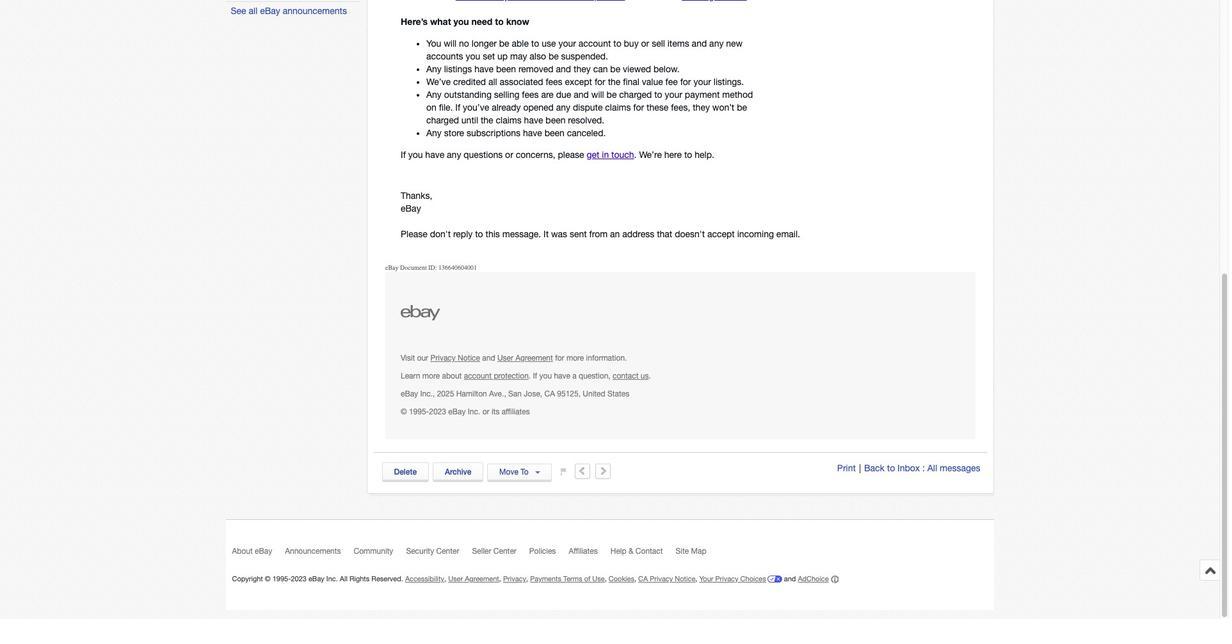 Task type: vqa. For each thing, say whether or not it's contained in the screenshot.
Archive LINK
no



Task type: describe. For each thing, give the bounding box(es) containing it.
map
[[691, 548, 707, 556]]

cookies
[[609, 576, 635, 583]]

see
[[231, 5, 246, 16]]

back to inbox : all messages link
[[864, 463, 981, 474]]

2 vertical spatial ebay
[[309, 576, 325, 583]]

seller center link
[[472, 548, 529, 562]]

move to
[[499, 468, 529, 477]]

payments terms of use link
[[530, 576, 605, 583]]

contact
[[636, 548, 663, 556]]

policies link
[[529, 548, 569, 562]]

3 privacy from the left
[[716, 576, 739, 583]]

reserved.
[[372, 576, 403, 583]]

all for rights
[[340, 576, 348, 583]]

&
[[629, 548, 634, 556]]

4 , from the left
[[605, 576, 607, 583]]

move
[[499, 468, 519, 477]]

agreement
[[465, 576, 499, 583]]

see all ebay announcements
[[231, 5, 347, 16]]

user agreement link
[[448, 576, 499, 583]]

delete
[[394, 467, 417, 477]]

3 , from the left
[[526, 576, 528, 583]]

announcements
[[283, 5, 347, 16]]

1995-
[[273, 576, 291, 583]]

print link
[[837, 463, 856, 474]]

help & contact
[[611, 548, 663, 556]]

to
[[887, 463, 895, 474]]

announcements
[[285, 548, 341, 556]]

site map link
[[676, 548, 719, 562]]

:
[[923, 463, 925, 474]]

announcements link
[[285, 548, 354, 562]]

ca privacy notice link
[[638, 576, 696, 583]]

rights
[[350, 576, 370, 583]]

site map
[[676, 548, 707, 556]]

2 , from the left
[[499, 576, 501, 583]]

center for security center
[[436, 548, 459, 556]]

your
[[699, 576, 714, 583]]

about
[[232, 548, 253, 556]]

|
[[859, 463, 861, 474]]

0 vertical spatial ebay
[[260, 5, 280, 16]]

about ebay
[[232, 548, 272, 556]]

and
[[784, 576, 796, 583]]

site
[[676, 548, 689, 556]]

1 , from the left
[[444, 576, 446, 583]]

seller
[[472, 548, 491, 556]]

all for messages
[[928, 463, 937, 474]]

your privacy choices link
[[699, 576, 782, 583]]

1 vertical spatial ebay
[[255, 548, 272, 556]]

back
[[864, 463, 885, 474]]

payments
[[530, 576, 562, 583]]



Task type: locate. For each thing, give the bounding box(es) containing it.
and adchoice
[[782, 576, 829, 583]]

security
[[406, 548, 434, 556]]

seller center
[[472, 548, 517, 556]]

security center link
[[406, 548, 472, 562]]

2023
[[291, 576, 307, 583]]

user
[[448, 576, 463, 583]]

about ebay link
[[232, 548, 285, 562]]

ebay
[[260, 5, 280, 16], [255, 548, 272, 556], [309, 576, 325, 583]]

archive
[[445, 467, 472, 477]]

6 , from the left
[[696, 576, 698, 583]]

adchoice
[[798, 576, 829, 583]]

all right ':'
[[928, 463, 937, 474]]

privacy
[[503, 576, 526, 583], [650, 576, 673, 583], [716, 576, 739, 583]]

all
[[249, 5, 258, 16]]

affiliates link
[[569, 548, 611, 562]]

inbox
[[898, 463, 920, 474]]

ebay right about
[[255, 548, 272, 556]]

to
[[521, 468, 529, 477]]

1 center from the left
[[436, 548, 459, 556]]

policies
[[529, 548, 556, 556]]

1 vertical spatial all
[[340, 576, 348, 583]]

center
[[436, 548, 459, 556], [494, 548, 517, 556]]

see all ebay announcements link
[[231, 5, 347, 16]]

adchoice link
[[798, 576, 839, 584]]

print | back to inbox : all messages
[[837, 463, 981, 474]]

center for seller center
[[494, 548, 517, 556]]

community link
[[354, 548, 406, 562]]

delete button
[[382, 463, 429, 481]]

privacy right the ca
[[650, 576, 673, 583]]

ebay left inc.
[[309, 576, 325, 583]]

, left privacy link
[[499, 576, 501, 583]]

center right security
[[436, 548, 459, 556]]

2 center from the left
[[494, 548, 517, 556]]

security center
[[406, 548, 459, 556]]

ca
[[638, 576, 648, 583]]

notice
[[675, 576, 696, 583]]

1 horizontal spatial all
[[928, 463, 937, 474]]

accessibility
[[405, 576, 444, 583]]

community
[[354, 548, 393, 556]]

, left payments
[[526, 576, 528, 583]]

1 privacy from the left
[[503, 576, 526, 583]]

1 horizontal spatial center
[[494, 548, 517, 556]]

move to link
[[488, 464, 552, 481]]

all
[[928, 463, 937, 474], [340, 576, 348, 583]]

privacy down 'seller center' link
[[503, 576, 526, 583]]

copyright © 1995-2023 ebay inc. all rights reserved. accessibility , user agreement , privacy , payments terms of use , cookies , ca privacy notice , your privacy choices
[[232, 576, 766, 583]]

affiliates
[[569, 548, 598, 556]]

0 horizontal spatial privacy
[[503, 576, 526, 583]]

inc.
[[326, 576, 338, 583]]

accessibility link
[[405, 576, 444, 583]]

©
[[265, 576, 271, 583]]

print
[[837, 463, 856, 474]]

terms
[[564, 576, 582, 583]]

5 , from the left
[[635, 576, 636, 583]]

0 vertical spatial all
[[928, 463, 937, 474]]

help & contact link
[[611, 548, 676, 562]]

copyright
[[232, 576, 263, 583]]

2 horizontal spatial privacy
[[716, 576, 739, 583]]

messages
[[940, 463, 981, 474]]

of
[[584, 576, 591, 583]]

, left cookies "link"
[[605, 576, 607, 583]]

2 privacy from the left
[[650, 576, 673, 583]]

cookies link
[[609, 576, 635, 583]]

, left user
[[444, 576, 446, 583]]

0 horizontal spatial all
[[340, 576, 348, 583]]

all right inc.
[[340, 576, 348, 583]]

,
[[444, 576, 446, 583], [499, 576, 501, 583], [526, 576, 528, 583], [605, 576, 607, 583], [635, 576, 636, 583], [696, 576, 698, 583]]

, left "your"
[[696, 576, 698, 583]]

center right "seller"
[[494, 548, 517, 556]]

help
[[611, 548, 627, 556]]

use
[[593, 576, 605, 583]]

privacy right "your"
[[716, 576, 739, 583]]

choices
[[741, 576, 766, 583]]

, left the ca
[[635, 576, 636, 583]]

privacy link
[[503, 576, 526, 583]]

1 horizontal spatial privacy
[[650, 576, 673, 583]]

0 horizontal spatial center
[[436, 548, 459, 556]]

ebay right all
[[260, 5, 280, 16]]

archive button
[[433, 463, 484, 481]]



